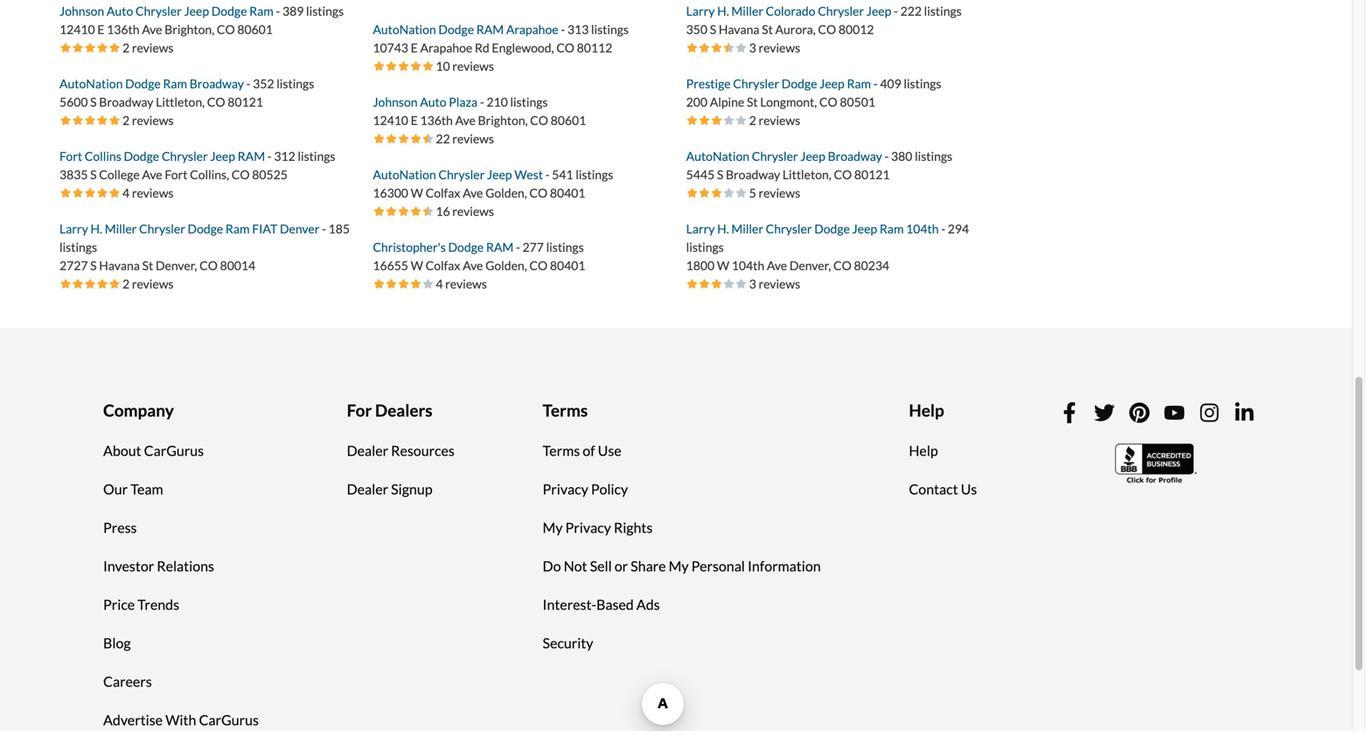 Task type: vqa. For each thing, say whether or not it's contained in the screenshot.


Task type: locate. For each thing, give the bounding box(es) containing it.
careers
[[103, 673, 152, 690]]

star half image left 16
[[422, 205, 434, 217]]

12410 for johnson auto plaza
[[373, 113, 408, 128]]

s
[[710, 22, 716, 37], [90, 94, 97, 109], [90, 167, 97, 182], [717, 167, 723, 182], [90, 258, 97, 273]]

listings up the 1800
[[686, 240, 724, 254]]

price
[[103, 596, 135, 613]]

1 terms from the top
[[543, 400, 588, 420]]

ave down "christopher's dodge ram - 277 listings"
[[463, 258, 483, 273]]

autonation dodge ram arapahoe - 313 listings
[[373, 22, 629, 37]]

our team link
[[90, 470, 176, 508]]

104th
[[906, 221, 939, 236], [732, 258, 764, 273]]

1 vertical spatial 12410 e 136th ave brighton, co 80601
[[373, 113, 586, 128]]

0 horizontal spatial arapahoe
[[420, 40, 472, 55]]

st for - 185 listings
[[142, 258, 153, 273]]

based
[[596, 596, 634, 613]]

2 colfax from the top
[[425, 258, 460, 273]]

4 reviews for college
[[122, 185, 174, 200]]

us
[[961, 480, 977, 497]]

1 3 reviews from the top
[[749, 40, 800, 55]]

0 horizontal spatial havana
[[99, 258, 140, 273]]

- left 185 at top left
[[322, 221, 326, 236]]

denver, for 3 reviews
[[789, 258, 831, 273]]

0 horizontal spatial 80121
[[228, 94, 263, 109]]

1800
[[686, 258, 715, 273]]

collins,
[[190, 167, 229, 182]]

listings right 409
[[904, 76, 941, 91]]

1 horizontal spatial 4 reviews
[[436, 276, 487, 291]]

reviews down '3835 s college ave fort collins, co 80525'
[[132, 185, 174, 200]]

christopher's dodge ram - 277 listings
[[373, 240, 584, 254]]

5445 s broadway littleton, co 80121
[[686, 167, 890, 182]]

ram for christopher's
[[486, 240, 514, 254]]

80601 for listings
[[551, 113, 586, 128]]

investor relations link
[[90, 547, 227, 585]]

0 vertical spatial help
[[909, 400, 944, 420]]

0 horizontal spatial 136th
[[107, 22, 139, 37]]

s right 5445
[[717, 167, 723, 182]]

136th down johnson auto chrysler jeep dodge ram link at top left
[[107, 22, 139, 37]]

0 horizontal spatial 4 reviews
[[122, 185, 174, 200]]

star half image up prestige
[[723, 41, 735, 54]]

1 horizontal spatial denver,
[[789, 258, 831, 273]]

1 vertical spatial 4
[[436, 276, 443, 291]]

chrysler up 1800 w 104th ave denver, co 80234
[[766, 221, 812, 236]]

chrysler up 5445 s broadway littleton, co 80121
[[752, 149, 798, 163]]

3835 s college ave fort collins, co 80525
[[59, 167, 288, 182]]

1 horizontal spatial 12410 e 136th ave brighton, co 80601
[[373, 113, 586, 128]]

22
[[436, 131, 450, 146]]

w down christopher's
[[411, 258, 423, 273]]

1 vertical spatial 80401
[[550, 258, 585, 273]]

0 vertical spatial 80601
[[237, 22, 273, 37]]

0 vertical spatial havana
[[719, 22, 759, 37]]

3
[[749, 40, 756, 55], [749, 276, 756, 291]]

1 vertical spatial terms
[[543, 442, 580, 459]]

chrysler up 200 alpine st longmont, co 80501
[[733, 76, 779, 91]]

1 horizontal spatial brighton,
[[478, 113, 528, 128]]

350 s havana st aurora, co 80012
[[686, 22, 874, 37]]

littleton,
[[156, 94, 205, 109], [782, 167, 831, 182]]

0 vertical spatial 3
[[749, 40, 756, 55]]

1 vertical spatial help
[[909, 442, 938, 459]]

4 reviews down '3835 s college ave fort collins, co 80525'
[[122, 185, 174, 200]]

larry for larry h. miller colorado chrysler jeep - 222 listings
[[686, 3, 715, 18]]

2 reviews down 2727 s havana st denver, co 80014
[[122, 276, 174, 291]]

reviews for larry h. miller chrysler dodge ram fiat denver
[[132, 276, 174, 291]]

reviews for fort collins dodge chrysler jeep ram
[[132, 185, 174, 200]]

80601 up 541
[[551, 113, 586, 128]]

1 horizontal spatial arapahoe
[[506, 22, 558, 37]]

larry up 2727
[[59, 221, 88, 236]]

advertise
[[103, 711, 163, 728]]

havana right 2727
[[99, 258, 140, 273]]

200
[[686, 94, 707, 109]]

12410
[[59, 22, 95, 37], [373, 113, 408, 128]]

st left aurora,
[[762, 22, 773, 37]]

0 horizontal spatial 104th
[[732, 258, 764, 273]]

reviews
[[132, 40, 174, 55], [759, 40, 800, 55], [452, 58, 494, 73], [132, 113, 174, 128], [759, 113, 800, 128], [452, 131, 494, 146], [132, 185, 174, 200], [759, 185, 800, 200], [452, 204, 494, 219], [132, 276, 174, 291], [445, 276, 487, 291], [759, 276, 800, 291]]

1 vertical spatial 136th
[[420, 113, 453, 128]]

1 horizontal spatial st
[[747, 94, 758, 109]]

4 for college
[[122, 185, 130, 200]]

about cargurus link
[[90, 431, 217, 470]]

136th for 22
[[420, 113, 453, 128]]

autonation chrysler jeep west - 541 listings
[[373, 167, 613, 182]]

w
[[411, 185, 423, 200], [411, 258, 423, 273], [717, 258, 729, 273]]

0 vertical spatial 136th
[[107, 22, 139, 37]]

auto up autonation dodge ram broadway link
[[107, 3, 133, 18]]

80121 for - 380 listings
[[854, 167, 890, 182]]

1 vertical spatial my
[[669, 557, 689, 574]]

1 vertical spatial star half image
[[422, 205, 434, 217]]

ram up "5600 s broadway littleton, co 80121"
[[163, 76, 187, 91]]

1 horizontal spatial johnson
[[373, 94, 418, 109]]

0 vertical spatial st
[[762, 22, 773, 37]]

2 golden, from the top
[[485, 258, 527, 273]]

co left 80525 on the left top
[[232, 167, 250, 182]]

0 vertical spatial 3 reviews
[[749, 40, 800, 55]]

1 horizontal spatial 136th
[[420, 113, 453, 128]]

104th left 294
[[906, 221, 939, 236]]

1 vertical spatial brighton,
[[478, 113, 528, 128]]

1 vertical spatial golden,
[[485, 258, 527, 273]]

0 horizontal spatial auto
[[107, 3, 133, 18]]

- inside - 185 listings
[[322, 221, 326, 236]]

3 reviews for st
[[749, 40, 800, 55]]

1 80401 from the top
[[550, 185, 585, 200]]

s right "350" at the top of the page
[[710, 22, 716, 37]]

littleton, for 2 reviews
[[156, 94, 205, 109]]

1 vertical spatial e
[[411, 40, 418, 55]]

0 horizontal spatial 12410
[[59, 22, 95, 37]]

0 vertical spatial fort
[[59, 149, 82, 163]]

reviews down 16655 w colfax ave golden, co 80401
[[445, 276, 487, 291]]

johnson auto plaza link
[[373, 94, 480, 109]]

5600 s broadway littleton, co 80121
[[59, 94, 263, 109]]

2 reviews for st
[[122, 276, 174, 291]]

autonation dodge ram broadway link
[[59, 76, 246, 91]]

1 vertical spatial 12410
[[373, 113, 408, 128]]

0 horizontal spatial denver,
[[156, 258, 197, 273]]

listings up 2727
[[59, 240, 97, 254]]

denver, down the "- 294 listings"
[[789, 258, 831, 273]]

h. up the 350 s havana st aurora, co 80012
[[717, 3, 729, 18]]

-
[[276, 3, 280, 18], [894, 3, 898, 18], [561, 22, 565, 37], [246, 76, 250, 91], [873, 76, 878, 91], [480, 94, 484, 109], [267, 149, 272, 163], [884, 149, 889, 163], [545, 167, 550, 182], [322, 221, 326, 236], [941, 221, 945, 236], [516, 240, 520, 254]]

listings inside the "- 294 listings"
[[686, 240, 724, 254]]

0 horizontal spatial 4
[[122, 185, 130, 200]]

0 horizontal spatial littleton,
[[156, 94, 205, 109]]

4 down college
[[122, 185, 130, 200]]

auto
[[107, 3, 133, 18], [420, 94, 446, 109]]

10743 e arapahoe rd englewood, co 80112
[[373, 40, 612, 55]]

rd
[[475, 40, 489, 55]]

0 vertical spatial 80121
[[228, 94, 263, 109]]

miller up the 350 s havana st aurora, co 80012
[[731, 3, 763, 18]]

2
[[122, 40, 130, 55], [122, 113, 130, 128], [749, 113, 756, 128], [122, 276, 130, 291]]

80501
[[840, 94, 875, 109]]

80234
[[854, 258, 889, 273]]

0 horizontal spatial 12410 e 136th ave brighton, co 80601
[[59, 22, 273, 37]]

w right the 1800
[[717, 258, 729, 273]]

0 vertical spatial 4
[[122, 185, 130, 200]]

jeep up collins,
[[210, 149, 235, 163]]

2 80401 from the top
[[550, 258, 585, 273]]

autonation for 10743
[[373, 22, 436, 37]]

2 3 from the top
[[749, 276, 756, 291]]

ave for chrysler
[[142, 22, 162, 37]]

0 vertical spatial johnson
[[59, 3, 104, 18]]

privacy policy link
[[530, 470, 641, 508]]

1 vertical spatial littleton,
[[782, 167, 831, 182]]

autonation for 5445
[[686, 149, 749, 163]]

privacy down privacy policy "link"
[[565, 519, 611, 536]]

2 3 reviews from the top
[[749, 276, 800, 291]]

1 vertical spatial 80121
[[854, 167, 890, 182]]

136th up 22
[[420, 113, 453, 128]]

brighton, for 22 reviews
[[478, 113, 528, 128]]

e for 10
[[411, 40, 418, 55]]

reviews down "5600 s broadway littleton, co 80121"
[[132, 113, 174, 128]]

do not sell or share my personal information link
[[530, 547, 834, 585]]

- left 352
[[246, 76, 250, 91]]

1 horizontal spatial auto
[[420, 94, 446, 109]]

0 horizontal spatial johnson
[[59, 3, 104, 18]]

0 vertical spatial e
[[97, 22, 104, 37]]

2 reviews for littleton,
[[122, 113, 174, 128]]

havana
[[719, 22, 759, 37], [99, 258, 140, 273]]

price trends link
[[90, 585, 192, 624]]

1 vertical spatial arapahoe
[[420, 40, 472, 55]]

1 horizontal spatial star half image
[[723, 41, 735, 54]]

1 vertical spatial fort
[[165, 167, 188, 182]]

1 3 from the top
[[749, 40, 756, 55]]

2 terms from the top
[[543, 442, 580, 459]]

auto for chrysler
[[107, 3, 133, 18]]

w for 16300
[[411, 185, 423, 200]]

help
[[909, 400, 944, 420], [909, 442, 938, 459]]

listings right 389
[[306, 3, 344, 18]]

plaza
[[449, 94, 478, 109]]

cargurus up team
[[144, 442, 204, 459]]

0 horizontal spatial star half image
[[422, 205, 434, 217]]

1 colfax from the top
[[425, 185, 460, 200]]

fort up 3835
[[59, 149, 82, 163]]

help inside help link
[[909, 442, 938, 459]]

collins
[[85, 149, 121, 163]]

cargurus right with at the bottom left of the page
[[199, 711, 259, 728]]

st right the alpine
[[747, 94, 758, 109]]

brighton,
[[165, 22, 214, 37], [478, 113, 528, 128]]

80121 down autonation chrysler jeep broadway - 380 listings
[[854, 167, 890, 182]]

0 vertical spatial golden,
[[485, 185, 527, 200]]

1 horizontal spatial fort
[[165, 167, 188, 182]]

2 up autonation dodge ram broadway link
[[122, 40, 130, 55]]

reviews down rd
[[452, 58, 494, 73]]

w for 16655
[[411, 258, 423, 273]]

5445
[[686, 167, 715, 182]]

1 vertical spatial 104th
[[732, 258, 764, 273]]

security link
[[530, 624, 606, 662]]

3 reviews down 1800 w 104th ave denver, co 80234
[[749, 276, 800, 291]]

2 horizontal spatial st
[[762, 22, 773, 37]]

my up do
[[543, 519, 563, 536]]

denver, down larry h. miller chrysler dodge ram fiat denver
[[156, 258, 197, 273]]

st for - 222 listings
[[762, 22, 773, 37]]

h. for larry h. miller chrysler dodge jeep ram 104th
[[717, 221, 729, 236]]

0 vertical spatial privacy
[[543, 480, 588, 497]]

s right 2727
[[90, 258, 97, 273]]

e for 22
[[411, 113, 418, 128]]

autonation dodge ram arapahoe link
[[373, 22, 561, 37]]

colorado
[[766, 3, 815, 18]]

larry h. miller chrysler dodge jeep ram 104th link
[[686, 221, 941, 236]]

12410 e 136th ave brighton, co 80601 for chrysler
[[59, 22, 273, 37]]

12410 e 136th ave brighton, co 80601 down johnson auto chrysler jeep dodge ram link at top left
[[59, 22, 273, 37]]

ram up 16655 w colfax ave golden, co 80401
[[486, 240, 514, 254]]

2 vertical spatial e
[[411, 113, 418, 128]]

ave down johnson auto chrysler jeep dodge ram link at top left
[[142, 22, 162, 37]]

0 vertical spatial dealer
[[347, 442, 388, 459]]

dealer
[[347, 442, 388, 459], [347, 480, 388, 497]]

brighton, for 2 reviews
[[165, 22, 214, 37]]

0 vertical spatial 80401
[[550, 185, 585, 200]]

broadway left 380
[[828, 149, 882, 163]]

1 vertical spatial ram
[[238, 149, 265, 163]]

2 dealer from the top
[[347, 480, 388, 497]]

autonation up 5445
[[686, 149, 749, 163]]

help up help link
[[909, 400, 944, 420]]

2 help from the top
[[909, 442, 938, 459]]

0 horizontal spatial 80601
[[237, 22, 273, 37]]

west
[[514, 167, 543, 182]]

0 vertical spatial 4 reviews
[[122, 185, 174, 200]]

larry h. miller chrysler dodge jeep ram 104th
[[686, 221, 941, 236]]

1 vertical spatial st
[[747, 94, 758, 109]]

1 vertical spatial 80601
[[551, 113, 586, 128]]

0 vertical spatial my
[[543, 519, 563, 536]]

2 vertical spatial ram
[[486, 240, 514, 254]]

ave down larry h. miller chrysler dodge jeep ram 104th link
[[767, 258, 787, 273]]

brighton, down 210
[[478, 113, 528, 128]]

1 horizontal spatial littleton,
[[782, 167, 831, 182]]

dealer down for
[[347, 442, 388, 459]]

1 vertical spatial dealer
[[347, 480, 388, 497]]

contact
[[909, 480, 958, 497]]

autonation chrysler jeep broadway - 380 listings
[[686, 149, 952, 163]]

autonation chrysler jeep broadway link
[[686, 149, 884, 163]]

0 vertical spatial colfax
[[425, 185, 460, 200]]

e for 2
[[97, 22, 104, 37]]

ram for autonation
[[476, 22, 504, 37]]

1 horizontal spatial 12410
[[373, 113, 408, 128]]

0 vertical spatial 104th
[[906, 221, 939, 236]]

jeep up 80501
[[819, 76, 844, 91]]

0 vertical spatial 12410
[[59, 22, 95, 37]]

for
[[347, 400, 372, 420]]

136th
[[107, 22, 139, 37], [420, 113, 453, 128]]

2 reviews down 200 alpine st longmont, co 80501
[[749, 113, 800, 128]]

1 vertical spatial auto
[[420, 94, 446, 109]]

ram
[[249, 3, 273, 18], [163, 76, 187, 91], [847, 76, 871, 91], [225, 221, 250, 236], [880, 221, 904, 236]]

use
[[598, 442, 621, 459]]

0 vertical spatial star half image
[[723, 41, 735, 54]]

2727
[[59, 258, 88, 273]]

80121
[[228, 94, 263, 109], [854, 167, 890, 182]]

80401 for 541
[[550, 185, 585, 200]]

12410 down johnson auto plaza link
[[373, 113, 408, 128]]

1 vertical spatial 4 reviews
[[436, 276, 487, 291]]

380
[[891, 149, 912, 163]]

arapahoe
[[506, 22, 558, 37], [420, 40, 472, 55]]

ram left 389
[[249, 3, 273, 18]]

2 denver, from the left
[[789, 258, 831, 273]]

reviews for johnson auto plaza
[[452, 131, 494, 146]]

reviews for christopher's dodge ram
[[445, 276, 487, 291]]

reviews for autonation dodge ram arapahoe
[[452, 58, 494, 73]]

80401
[[550, 185, 585, 200], [550, 258, 585, 273]]

1 vertical spatial colfax
[[425, 258, 460, 273]]

1 vertical spatial johnson
[[373, 94, 418, 109]]

larry
[[686, 3, 715, 18], [59, 221, 88, 236], [686, 221, 715, 236]]

ave for ram
[[463, 258, 483, 273]]

2 for broadway
[[122, 113, 130, 128]]

ram up 10743 e arapahoe rd englewood, co 80112
[[476, 22, 504, 37]]

80014
[[220, 258, 255, 273]]

co
[[217, 22, 235, 37], [818, 22, 836, 37], [556, 40, 574, 55], [207, 94, 225, 109], [819, 94, 837, 109], [530, 113, 548, 128], [232, 167, 250, 182], [834, 167, 852, 182], [529, 185, 548, 200], [199, 258, 218, 273], [529, 258, 548, 273], [833, 258, 851, 273]]

0 vertical spatial terms
[[543, 400, 588, 420]]

1 horizontal spatial havana
[[719, 22, 759, 37]]

company
[[103, 400, 174, 420]]

ram up 80525 on the left top
[[238, 149, 265, 163]]

dealer left the "signup"
[[347, 480, 388, 497]]

0 vertical spatial auto
[[107, 3, 133, 18]]

1 golden, from the top
[[485, 185, 527, 200]]

- left 380
[[884, 149, 889, 163]]

cargurus
[[144, 442, 204, 459], [199, 711, 259, 728]]

80601 for ram
[[237, 22, 273, 37]]

listings inside - 185 listings
[[59, 240, 97, 254]]

larry up the 1800
[[686, 221, 715, 236]]

2 for 136th
[[122, 40, 130, 55]]

golden, down autonation chrysler jeep west - 541 listings
[[485, 185, 527, 200]]

reviews right 22
[[452, 131, 494, 146]]

s for 5600
[[90, 94, 97, 109]]

star image
[[59, 41, 72, 54], [72, 41, 84, 54], [84, 41, 96, 54], [96, 41, 108, 54], [108, 41, 121, 54], [723, 41, 735, 54], [735, 41, 747, 54], [397, 60, 410, 72], [410, 60, 422, 72], [422, 60, 434, 72], [59, 114, 72, 126], [72, 114, 84, 126], [96, 114, 108, 126], [686, 114, 698, 126], [698, 114, 711, 126], [711, 114, 723, 126], [723, 114, 735, 126], [735, 114, 747, 126], [410, 132, 422, 145], [422, 132, 434, 145], [72, 187, 84, 199], [108, 187, 121, 199], [686, 187, 698, 199], [698, 187, 711, 199], [711, 187, 723, 199], [723, 187, 735, 199], [373, 205, 385, 217], [385, 205, 397, 217], [397, 205, 410, 217], [59, 278, 72, 290], [72, 278, 84, 290], [84, 278, 96, 290], [373, 278, 385, 290], [397, 278, 410, 290], [422, 278, 434, 290], [723, 278, 735, 290]]

my privacy rights
[[543, 519, 653, 536]]

autonation
[[373, 22, 436, 37], [59, 76, 123, 91], [686, 149, 749, 163], [373, 167, 436, 182]]

star half image
[[723, 41, 735, 54], [422, 205, 434, 217]]

e
[[97, 22, 104, 37], [411, 40, 418, 55], [411, 113, 418, 128]]

0 vertical spatial 12410 e 136th ave brighton, co 80601
[[59, 22, 273, 37]]

0 horizontal spatial brighton,
[[165, 22, 214, 37]]

autonation for 16300
[[373, 167, 436, 182]]

e down johnson auto plaza link
[[411, 113, 418, 128]]

1 vertical spatial 3 reviews
[[749, 276, 800, 291]]

e down johnson auto chrysler jeep dodge ram link at top left
[[97, 22, 104, 37]]

1 horizontal spatial 80601
[[551, 113, 586, 128]]

0 horizontal spatial st
[[142, 258, 153, 273]]

0 vertical spatial brighton,
[[165, 22, 214, 37]]

16
[[436, 204, 450, 219]]

1 horizontal spatial 80121
[[854, 167, 890, 182]]

christopher's dodge ram link
[[373, 240, 516, 254]]

star image
[[686, 41, 698, 54], [698, 41, 711, 54], [711, 41, 723, 54], [373, 60, 385, 72], [385, 60, 397, 72], [84, 114, 96, 126], [108, 114, 121, 126], [373, 132, 385, 145], [385, 132, 397, 145], [397, 132, 410, 145], [59, 187, 72, 199], [84, 187, 96, 199], [96, 187, 108, 199], [735, 187, 747, 199], [410, 205, 422, 217], [422, 205, 434, 217], [96, 278, 108, 290], [108, 278, 121, 290], [385, 278, 397, 290], [410, 278, 422, 290], [686, 278, 698, 290], [698, 278, 711, 290], [711, 278, 723, 290], [735, 278, 747, 290]]

2 reviews for ave
[[122, 40, 174, 55]]

1 dealer from the top
[[347, 442, 388, 459]]

4 down the 'christopher's dodge ram' 'link'
[[436, 276, 443, 291]]

0 vertical spatial littleton,
[[156, 94, 205, 109]]

dealer for dealer resources
[[347, 442, 388, 459]]

2 vertical spatial st
[[142, 258, 153, 273]]

ave down the fort collins dodge chrysler jeep ram link
[[142, 167, 162, 182]]

80121 down 352
[[228, 94, 263, 109]]

4
[[122, 185, 130, 200], [436, 276, 443, 291]]

1 vertical spatial 3
[[749, 276, 756, 291]]

larry h. miller chrysler dodge ram fiat denver link
[[59, 221, 322, 236]]

prestige
[[686, 76, 731, 91]]

terms left 'of'
[[543, 442, 580, 459]]

privacy down terms of use link
[[543, 480, 588, 497]]

do not sell or share my personal information
[[543, 557, 821, 574]]

1 vertical spatial havana
[[99, 258, 140, 273]]

1 horizontal spatial 4
[[436, 276, 443, 291]]

1 denver, from the left
[[156, 258, 197, 273]]

colfax up 16
[[425, 185, 460, 200]]

relations
[[157, 557, 214, 574]]



Task type: describe. For each thing, give the bounding box(es) containing it.
jeep up 16300 w colfax ave golden, co 80401 in the top of the page
[[487, 167, 512, 182]]

chrysler up 80012
[[818, 3, 864, 18]]

s for 350
[[710, 22, 716, 37]]

541
[[552, 167, 573, 182]]

h. for larry h. miller colorado chrysler jeep - 222 listings
[[717, 3, 729, 18]]

ram up 80234
[[880, 221, 904, 236]]

co down 313
[[556, 40, 574, 55]]

1 vertical spatial privacy
[[565, 519, 611, 536]]

co down 277
[[529, 258, 548, 273]]

350
[[686, 22, 707, 37]]

2727 s havana st denver, co 80014
[[59, 258, 255, 273]]

- 185 listings
[[59, 221, 350, 254]]

privacy policy
[[543, 480, 628, 497]]

s for 3835
[[90, 167, 97, 182]]

broadway left 352
[[190, 76, 244, 91]]

0 vertical spatial arapahoe
[[506, 22, 558, 37]]

with
[[165, 711, 196, 728]]

advertise with cargurus
[[103, 711, 259, 728]]

dodge up the longmont,
[[782, 76, 817, 91]]

w for 1800
[[717, 258, 729, 273]]

resources
[[391, 442, 455, 459]]

listings right 210
[[510, 94, 548, 109]]

larry h. miller chrysler dodge ram fiat denver
[[59, 221, 322, 236]]

reviews for autonation chrysler jeep west
[[452, 204, 494, 219]]

1 vertical spatial cargurus
[[199, 711, 259, 728]]

press link
[[90, 508, 150, 547]]

jeep up autonation dodge ram broadway - 352 listings
[[184, 3, 209, 18]]

185
[[328, 221, 350, 236]]

broadway up 5
[[726, 167, 780, 182]]

ads
[[636, 596, 660, 613]]

16655
[[373, 258, 408, 273]]

contact us
[[909, 480, 977, 497]]

80525
[[252, 167, 288, 182]]

16300 w colfax ave golden, co 80401
[[373, 185, 585, 200]]

313
[[567, 22, 589, 37]]

about cargurus
[[103, 442, 204, 459]]

my privacy rights link
[[530, 508, 666, 547]]

havana for 3
[[719, 22, 759, 37]]

trends
[[138, 596, 179, 613]]

share
[[631, 557, 666, 574]]

larry h. miller colorado chrysler jeep link
[[686, 3, 894, 18]]

dealer resources link
[[334, 431, 468, 470]]

broadway down autonation dodge ram broadway link
[[99, 94, 153, 109]]

16 reviews
[[436, 204, 494, 219]]

chrysler up 16300 w colfax ave golden, co 80401 in the top of the page
[[438, 167, 485, 182]]

reviews for prestige chrysler dodge jeep ram
[[759, 113, 800, 128]]

dodge up 1800 w 104th ave denver, co 80234
[[814, 221, 850, 236]]

- inside the "- 294 listings"
[[941, 221, 945, 236]]

longmont,
[[760, 94, 817, 109]]

ram left fiat
[[225, 221, 250, 236]]

contact us link
[[896, 470, 990, 508]]

3 reviews for ave
[[749, 276, 800, 291]]

dodge up 10 reviews
[[438, 22, 474, 37]]

reviews for larry h. miller chrysler dodge jeep ram 104th
[[759, 276, 800, 291]]

1800 w 104th ave denver, co 80234
[[686, 258, 889, 273]]

reviews for johnson auto chrysler jeep dodge ram
[[132, 40, 174, 55]]

colfax for dodge
[[425, 258, 460, 273]]

co down west
[[529, 185, 548, 200]]

or
[[615, 557, 628, 574]]

golden, for jeep
[[485, 185, 527, 200]]

dodge up college
[[124, 149, 159, 163]]

1 horizontal spatial my
[[669, 557, 689, 574]]

terms of use link
[[530, 431, 635, 470]]

co left 80234
[[833, 258, 851, 273]]

co down autonation dodge ram broadway - 352 listings
[[207, 94, 225, 109]]

s for 5445
[[717, 167, 723, 182]]

dealer signup
[[347, 480, 432, 497]]

- left 210
[[480, 94, 484, 109]]

chrysler up 2727 s havana st denver, co 80014
[[139, 221, 185, 236]]

miller for larry h. miller colorado chrysler jeep - 222 listings
[[731, 3, 763, 18]]

auto for plaza
[[420, 94, 446, 109]]

golden, for ram
[[485, 258, 527, 273]]

80112
[[577, 40, 612, 55]]

389
[[282, 3, 304, 18]]

16655 w colfax ave golden, co 80401
[[373, 258, 585, 273]]

2 reviews for longmont,
[[749, 113, 800, 128]]

listings right 222
[[924, 3, 962, 18]]

chrysler up '3835 s college ave fort collins, co 80525'
[[162, 149, 208, 163]]

terms for terms
[[543, 400, 588, 420]]

co down larry h. miller colorado chrysler jeep - 222 listings
[[818, 22, 836, 37]]

ave for jeep
[[463, 185, 483, 200]]

22 reviews
[[436, 131, 494, 146]]

our
[[103, 480, 128, 497]]

miller for larry h. miller chrysler dodge ram fiat denver
[[105, 221, 137, 236]]

dealer signup link
[[334, 470, 446, 508]]

johnson for johnson auto chrysler jeep dodge ram
[[59, 3, 104, 18]]

5 reviews
[[749, 185, 800, 200]]

10
[[436, 58, 450, 73]]

listings right 352
[[277, 76, 314, 91]]

dodge left 389
[[211, 3, 247, 18]]

294
[[948, 221, 969, 236]]

help link
[[896, 431, 951, 470]]

3 for 104th
[[749, 276, 756, 291]]

sell
[[590, 557, 612, 574]]

- 294 listings
[[686, 221, 969, 254]]

information
[[748, 557, 821, 574]]

autonation dodge ram broadway - 352 listings
[[59, 76, 314, 91]]

80121 for - 352 listings
[[228, 94, 263, 109]]

larry for larry h. miller chrysler dodge ram fiat denver
[[59, 221, 88, 236]]

0 horizontal spatial fort
[[59, 149, 82, 163]]

colfax for chrysler
[[425, 185, 460, 200]]

3 for havana
[[749, 40, 756, 55]]

about
[[103, 442, 141, 459]]

dealer for dealer signup
[[347, 480, 388, 497]]

5600
[[59, 94, 88, 109]]

12410 for johnson auto chrysler jeep dodge ram
[[59, 22, 95, 37]]

christopher's
[[373, 240, 446, 254]]

denver
[[280, 221, 320, 236]]

277
[[522, 240, 544, 254]]

johnson auto plaza - 210 listings
[[373, 94, 548, 109]]

investor relations
[[103, 557, 214, 574]]

advertise with cargurus link
[[90, 701, 272, 731]]

136th for 2
[[107, 22, 139, 37]]

ram up 80501
[[847, 76, 871, 91]]

80401 for listings
[[550, 258, 585, 273]]

listings right 541
[[576, 167, 613, 182]]

80012
[[838, 22, 874, 37]]

co up west
[[530, 113, 548, 128]]

dodge up "5600 s broadway littleton, co 80121"
[[125, 76, 161, 91]]

listings right 380
[[915, 149, 952, 163]]

johnson for johnson auto plaza
[[373, 94, 418, 109]]

co down autonation chrysler jeep broadway - 380 listings
[[834, 167, 852, 182]]

larry h. miller colorado chrysler jeep - 222 listings
[[686, 3, 962, 18]]

- left 541
[[545, 167, 550, 182]]

press
[[103, 519, 137, 536]]

reviews for larry h. miller colorado chrysler jeep
[[759, 40, 800, 55]]

- left 312
[[267, 149, 272, 163]]

chrysler up autonation dodge ram broadway link
[[135, 3, 182, 18]]

0 vertical spatial cargurus
[[144, 442, 204, 459]]

dodge up 16655 w colfax ave golden, co 80401
[[448, 240, 484, 254]]

h. for larry h. miller chrysler dodge ram fiat denver
[[90, 221, 102, 236]]

listings right 312
[[298, 149, 335, 163]]

- left 277
[[516, 240, 520, 254]]

johnson auto chrysler jeep dodge ram link
[[59, 3, 276, 18]]

- left 313
[[561, 22, 565, 37]]

jeep up 80012
[[866, 3, 891, 18]]

personal
[[691, 557, 745, 574]]

terms for terms of use
[[543, 442, 580, 459]]

- left 409
[[873, 76, 878, 91]]

- left 389
[[276, 3, 280, 18]]

havana for 2
[[99, 258, 140, 273]]

2 for havana
[[122, 276, 130, 291]]

1 help from the top
[[909, 400, 944, 420]]

fiat
[[252, 221, 277, 236]]

12410 e 136th ave brighton, co 80601 for plaza
[[373, 113, 586, 128]]

3835
[[59, 167, 88, 182]]

miller for larry h. miller chrysler dodge jeep ram 104th
[[731, 221, 763, 236]]

littleton, for 5 reviews
[[782, 167, 831, 182]]

2 for st
[[749, 113, 756, 128]]

co down prestige chrysler dodge jeep ram - 409 listings
[[819, 94, 837, 109]]

4 reviews for colfax
[[436, 276, 487, 291]]

click for the bbb business review of this auto listing service in cambridge ma image
[[1115, 441, 1199, 485]]

fort collins dodge chrysler jeep ram - 312 listings
[[59, 149, 335, 163]]

ave for dodge
[[142, 167, 162, 182]]

autonation for 5600
[[59, 76, 123, 91]]

policy
[[591, 480, 628, 497]]

johnson auto chrysler jeep dodge ram - 389 listings
[[59, 3, 344, 18]]

interest-based ads
[[543, 596, 660, 613]]

- left 222
[[894, 3, 898, 18]]

352
[[253, 76, 274, 91]]

blog
[[103, 634, 131, 651]]

denver, for 2 reviews
[[156, 258, 197, 273]]

4 for colfax
[[436, 276, 443, 291]]

interest-
[[543, 596, 596, 613]]

englewood,
[[492, 40, 554, 55]]

1 horizontal spatial 104th
[[906, 221, 939, 236]]

reviews for autonation chrysler jeep broadway
[[759, 185, 800, 200]]

larry for larry h. miller chrysler dodge jeep ram 104th
[[686, 221, 715, 236]]

s for 2727
[[90, 258, 97, 273]]

college
[[99, 167, 140, 182]]

reviews for autonation dodge ram broadway
[[132, 113, 174, 128]]

ave for plaza
[[455, 113, 476, 128]]

star half image
[[422, 132, 434, 145]]

0 horizontal spatial my
[[543, 519, 563, 536]]

privacy inside "link"
[[543, 480, 588, 497]]

jeep up 80234
[[852, 221, 877, 236]]

jeep up 5445 s broadway littleton, co 80121
[[800, 149, 825, 163]]

dodge up 80014
[[188, 221, 223, 236]]

prestige chrysler dodge jeep ram - 409 listings
[[686, 76, 941, 91]]

signup
[[391, 480, 432, 497]]

co down - 185 listings
[[199, 258, 218, 273]]

co down johnson auto chrysler jeep dodge ram - 389 listings
[[217, 22, 235, 37]]

312
[[274, 149, 295, 163]]

terms of use
[[543, 442, 621, 459]]

listings right 277
[[546, 240, 584, 254]]

listings up 80112
[[591, 22, 629, 37]]



